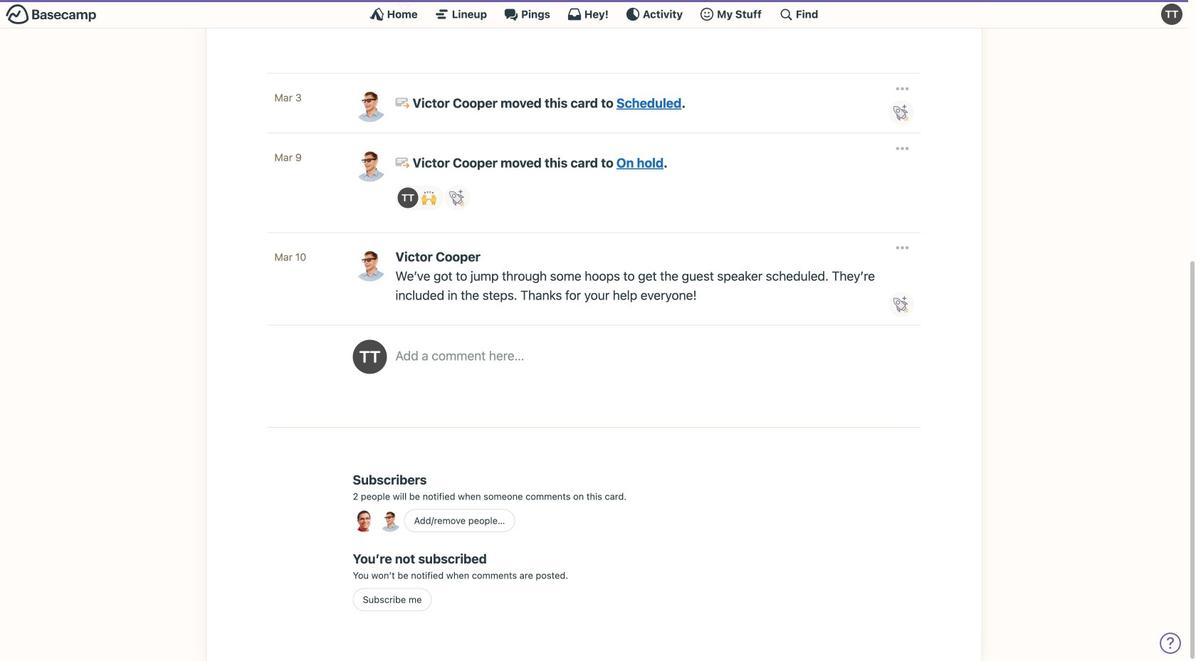 Task type: vqa. For each thing, say whether or not it's contained in the screenshot.
Mar 9 element
yes



Task type: describe. For each thing, give the bounding box(es) containing it.
mar 3 element
[[275, 90, 339, 106]]

steve marsh image
[[353, 510, 376, 532]]

mar 9 element
[[275, 150, 339, 165]]

terry t. boosted the card with '🙌' element
[[396, 186, 444, 210]]

victor cooper image for the mar 9 element
[[353, 148, 387, 182]]

mar 10 element
[[275, 251, 306, 263]]

victor cooper image for mar 3 element
[[353, 88, 387, 122]]

terry turtle image inside main element
[[1162, 4, 1183, 25]]



Task type: locate. For each thing, give the bounding box(es) containing it.
main element
[[0, 0, 1189, 28]]

terry turtle image
[[1162, 4, 1183, 25], [398, 188, 418, 208]]

1 vertical spatial terry turtle image
[[398, 188, 418, 208]]

switch accounts image
[[6, 4, 97, 26]]

terry turtle image inside terry t. boosted the card with '🙌' element
[[398, 188, 418, 208]]

victor cooper image for mar 10 element on the left of the page
[[353, 247, 387, 282]]

0 vertical spatial terry turtle image
[[1162, 4, 1183, 25]]

0 horizontal spatial terry turtle image
[[398, 188, 418, 208]]

terry turtle image
[[353, 340, 387, 374]]

victor cooper image
[[353, 88, 387, 122], [353, 148, 387, 182], [353, 247, 387, 282], [379, 510, 401, 532]]

keyboard shortcut: ⌘ + / image
[[779, 7, 793, 21]]

1 horizontal spatial terry turtle image
[[1162, 4, 1183, 25]]



